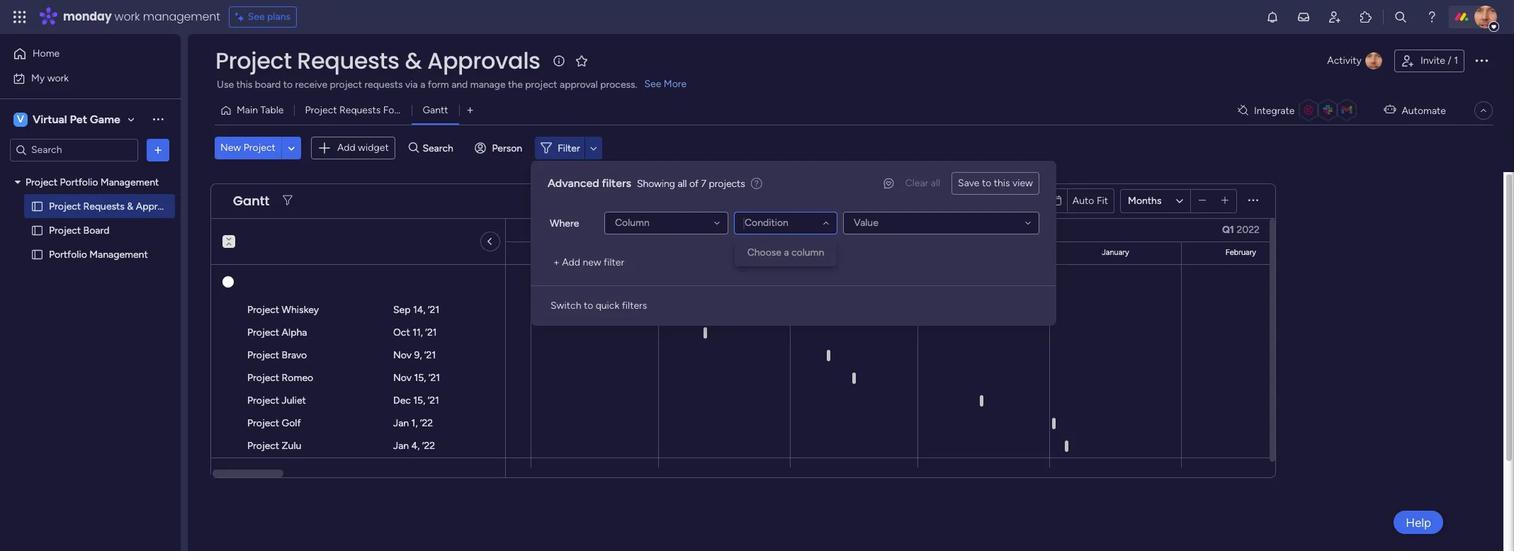 Task type: describe. For each thing, give the bounding box(es) containing it.
v2 search image
[[409, 140, 419, 156]]

list box containing project portfolio management
[[0, 167, 181, 458]]

all inside button
[[931, 177, 940, 189]]

process.
[[600, 79, 637, 91]]

2 2021 from the left
[[852, 224, 873, 236]]

inbox image
[[1297, 10, 1311, 24]]

game
[[90, 112, 120, 126]]

filter
[[558, 142, 580, 154]]

monday work management
[[63, 9, 220, 25]]

pet
[[70, 112, 87, 126]]

home
[[33, 47, 60, 60]]

project up project zulu
[[247, 417, 279, 429]]

quick
[[596, 300, 620, 312]]

4,
[[411, 440, 420, 452]]

invite / 1
[[1421, 55, 1458, 67]]

condition
[[745, 217, 789, 229]]

'22 for jan 1, '22
[[420, 417, 433, 429]]

use this board to receive project requests via a form and manage the project approval process. see more
[[217, 78, 687, 91]]

october
[[710, 248, 739, 257]]

switch to quick filters button
[[545, 295, 653, 317]]

oct
[[393, 327, 410, 339]]

v2 funnel image
[[283, 196, 293, 206]]

help button
[[1394, 511, 1444, 534]]

v2 plus image
[[1222, 196, 1229, 206]]

'21 for oct 11, '21
[[425, 327, 437, 339]]

0 horizontal spatial options image
[[151, 143, 165, 157]]

approvals inside 'list box'
[[136, 200, 180, 212]]

+ add new filter button
[[548, 252, 630, 274]]

1 2021 from the left
[[460, 224, 482, 236]]

see inside use this board to receive project requests via a form and manage the project approval process. see more
[[645, 78, 661, 90]]

'21 for nov 15, '21
[[429, 372, 440, 384]]

this inside use this board to receive project requests via a form and manage the project approval process. see more
[[236, 79, 253, 91]]

search everything image
[[1394, 10, 1408, 24]]

project whiskey
[[247, 304, 319, 316]]

projects
[[709, 178, 745, 190]]

nov for nov 9, '21
[[393, 349, 412, 361]]

Search in workspace field
[[30, 142, 118, 158]]

jan 1, '22
[[393, 417, 433, 429]]

management
[[143, 9, 220, 25]]

autopilot image
[[1384, 101, 1396, 119]]

project inside button
[[305, 104, 337, 116]]

1 horizontal spatial &
[[405, 45, 422, 77]]

add widget
[[337, 142, 389, 154]]

v
[[17, 113, 24, 125]]

view
[[1013, 177, 1033, 189]]

11,
[[413, 327, 423, 339]]

q4 2021
[[835, 224, 873, 236]]

workspace image
[[13, 112, 28, 127]]

0 vertical spatial portfolio
[[60, 176, 98, 188]]

1 vertical spatial portfolio
[[49, 248, 87, 260]]

1 project from the left
[[330, 79, 362, 91]]

work for my
[[47, 72, 69, 84]]

sep 14, '21
[[393, 304, 440, 316]]

requests for project requests & approvals field
[[297, 45, 399, 77]]

monday
[[63, 9, 112, 25]]

work for monday
[[114, 9, 140, 25]]

collapse board header image
[[1478, 105, 1490, 116]]

15, for dec
[[413, 395, 425, 407]]

angle right image
[[489, 235, 492, 248]]

bravo
[[282, 349, 307, 361]]

virtual pet game
[[33, 112, 120, 126]]

june
[[195, 248, 212, 257]]

add inside "popup button"
[[337, 142, 356, 154]]

project zulu
[[247, 440, 301, 452]]

filter button
[[535, 137, 602, 160]]

main table button
[[215, 99, 294, 122]]

dec 15, '21
[[393, 395, 439, 407]]

9,
[[414, 349, 422, 361]]

/
[[1448, 55, 1452, 67]]

'22 for jan 4, '22
[[422, 440, 435, 452]]

add to favorites image
[[575, 54, 589, 68]]

auto
[[1073, 195, 1095, 207]]

public board image for project requests & approvals
[[30, 199, 44, 213]]

golf
[[282, 417, 301, 429]]

automate
[[1402, 105, 1446, 117]]

see inside button
[[248, 11, 265, 23]]

project left "board"
[[49, 224, 81, 236]]

september
[[575, 248, 614, 257]]

see plans button
[[229, 6, 297, 28]]

arrow down image
[[585, 140, 602, 157]]

learn more image
[[751, 177, 762, 191]]

requests for project requests form button
[[339, 104, 381, 116]]

activity
[[1328, 55, 1362, 67]]

widget
[[358, 142, 389, 154]]

fit
[[1097, 195, 1108, 207]]

add widget button
[[311, 137, 395, 159]]

main
[[237, 104, 258, 116]]

project up 'project bravo'
[[247, 327, 279, 339]]

& inside 'list box'
[[127, 200, 133, 212]]

juliet
[[282, 395, 306, 407]]

the
[[508, 79, 523, 91]]

save
[[958, 177, 980, 189]]

board
[[255, 79, 281, 91]]

project down project alpha
[[247, 349, 279, 361]]

and
[[452, 79, 468, 91]]

advanced filters showing all of 7 projects
[[548, 176, 745, 190]]

15, for nov
[[414, 372, 426, 384]]

1
[[1454, 55, 1458, 67]]

jan 4, '22
[[393, 440, 435, 452]]

help
[[1406, 516, 1432, 530]]

'21 for sep 14, '21
[[428, 304, 440, 316]]

switch
[[551, 300, 581, 312]]

where
[[550, 217, 579, 229]]

q1 2022
[[1223, 224, 1260, 236]]

manage
[[470, 79, 506, 91]]

1 horizontal spatial options image
[[1473, 52, 1490, 69]]

project inside button
[[244, 142, 276, 154]]

project up project board
[[49, 200, 81, 212]]

new project button
[[215, 137, 281, 160]]

auto fit button
[[1067, 190, 1114, 212]]

romeo
[[282, 372, 313, 384]]

more
[[664, 78, 687, 90]]

auto fit
[[1073, 195, 1108, 207]]

v2 collapse up image
[[223, 240, 235, 249]]

switch to quick filters
[[551, 300, 647, 312]]

oct 11, '21
[[393, 327, 437, 339]]

integrate
[[1254, 105, 1295, 117]]

sep
[[393, 304, 411, 316]]

v2 today image
[[1052, 195, 1061, 206]]

advanced
[[548, 176, 599, 190]]

project portfolio management
[[26, 176, 159, 188]]



Task type: vqa. For each thing, say whether or not it's contained in the screenshot.
UI inside button
no



Task type: locate. For each thing, give the bounding box(es) containing it.
portfolio down project board
[[49, 248, 87, 260]]

add inside button
[[562, 257, 580, 269]]

choose a column
[[747, 247, 824, 259]]

1 horizontal spatial work
[[114, 9, 140, 25]]

1 horizontal spatial see
[[645, 78, 661, 90]]

jan for jan 4, '22
[[393, 440, 409, 452]]

0 vertical spatial add
[[337, 142, 356, 154]]

to right the save
[[982, 177, 992, 189]]

0 vertical spatial a
[[420, 79, 425, 91]]

project
[[330, 79, 362, 91], [525, 79, 557, 91]]

of
[[689, 178, 699, 190]]

0 vertical spatial 15,
[[414, 372, 426, 384]]

0 horizontal spatial see
[[248, 11, 265, 23]]

project up board at left
[[215, 45, 292, 77]]

see left more
[[645, 78, 661, 90]]

0 horizontal spatial approvals
[[136, 200, 180, 212]]

1 horizontal spatial add
[[562, 257, 580, 269]]

nov up dec
[[393, 372, 412, 384]]

1 vertical spatial options image
[[151, 143, 165, 157]]

jan left 4,
[[393, 440, 409, 452]]

project up project golf
[[247, 395, 279, 407]]

requests
[[365, 79, 403, 91]]

public board image for portfolio management
[[30, 248, 44, 261]]

show board description image
[[550, 54, 567, 68]]

to
[[283, 79, 293, 91], [982, 177, 992, 189], [584, 300, 593, 312]]

1 vertical spatial public board image
[[30, 224, 44, 237]]

0 horizontal spatial &
[[127, 200, 133, 212]]

0 horizontal spatial project
[[330, 79, 362, 91]]

7
[[701, 178, 707, 190]]

2 jan from the top
[[393, 440, 409, 452]]

a
[[420, 79, 425, 91], [784, 247, 789, 259]]

0 vertical spatial nov
[[393, 349, 412, 361]]

project right the
[[525, 79, 557, 91]]

project requests & approvals up "board"
[[49, 200, 180, 212]]

gantt left v2 funnel image in the top of the page
[[233, 192, 269, 210]]

table
[[260, 104, 284, 116]]

this up the baseline popup button at right top
[[994, 177, 1010, 189]]

0 vertical spatial see
[[248, 11, 265, 23]]

this
[[236, 79, 253, 91], [994, 177, 1010, 189]]

help image
[[1425, 10, 1439, 24]]

project up 'project juliet'
[[247, 372, 279, 384]]

'21 right 11,
[[425, 327, 437, 339]]

requests inside button
[[339, 104, 381, 116]]

all right clear on the top of the page
[[931, 177, 940, 189]]

'22 right 1,
[[420, 417, 433, 429]]

dec
[[393, 395, 411, 407]]

save to this view
[[958, 177, 1033, 189]]

form
[[383, 104, 406, 116]]

to for save to this view
[[982, 177, 992, 189]]

management
[[101, 176, 159, 188], [89, 248, 148, 260]]

baseline button
[[972, 190, 1040, 212]]

& down project portfolio management
[[127, 200, 133, 212]]

jan left 1,
[[393, 417, 409, 429]]

notifications image
[[1266, 10, 1280, 24]]

a left column
[[784, 247, 789, 259]]

requests up "board"
[[83, 200, 125, 212]]

public board image down project portfolio management
[[30, 199, 44, 213]]

approvals
[[427, 45, 540, 77], [136, 200, 180, 212]]

filters left showing
[[602, 176, 631, 190]]

1 vertical spatial requests
[[339, 104, 381, 116]]

'21 for dec 15, '21
[[428, 395, 439, 407]]

0 vertical spatial public board image
[[30, 199, 44, 213]]

approvals down project portfolio management
[[136, 200, 180, 212]]

angle down image
[[288, 143, 295, 154]]

new
[[583, 257, 601, 269]]

0 horizontal spatial all
[[678, 178, 687, 190]]

1 horizontal spatial approvals
[[427, 45, 540, 77]]

work
[[114, 9, 140, 25], [47, 72, 69, 84]]

dapulse integrations image
[[1238, 105, 1249, 116]]

project up project requests form button
[[330, 79, 362, 91]]

via
[[405, 79, 418, 91]]

1 vertical spatial work
[[47, 72, 69, 84]]

approval
[[560, 79, 598, 91]]

0 vertical spatial to
[[283, 79, 293, 91]]

'21 up dec 15, '21
[[429, 372, 440, 384]]

portfolio down search in workspace field
[[60, 176, 98, 188]]

0 vertical spatial gantt
[[423, 104, 448, 116]]

project requests form button
[[294, 99, 412, 122]]

'21 right 9, at the bottom
[[425, 349, 436, 361]]

1 vertical spatial nov
[[393, 372, 412, 384]]

all inside 'advanced filters showing all of 7 projects'
[[678, 178, 687, 190]]

Search field
[[419, 138, 462, 158]]

zulu
[[282, 440, 301, 452]]

2 project from the left
[[525, 79, 557, 91]]

1 horizontal spatial to
[[584, 300, 593, 312]]

requests left form
[[339, 104, 381, 116]]

gantt inside gantt button
[[423, 104, 448, 116]]

filters
[[602, 176, 631, 190], [622, 300, 647, 312]]

james peterson image
[[1475, 6, 1497, 28]]

gantt down form
[[423, 104, 448, 116]]

portfolio management
[[49, 248, 148, 260]]

0 horizontal spatial this
[[236, 79, 253, 91]]

filters right quick
[[622, 300, 647, 312]]

project romeo
[[247, 372, 313, 384]]

to right board at left
[[283, 79, 293, 91]]

invite members image
[[1328, 10, 1342, 24]]

1 vertical spatial gantt
[[233, 192, 269, 210]]

+ add new filter
[[553, 257, 625, 269]]

november
[[836, 248, 873, 257]]

project right new
[[244, 142, 276, 154]]

approvals up manage
[[427, 45, 540, 77]]

whiskey
[[282, 304, 319, 316]]

0 horizontal spatial project requests & approvals
[[49, 200, 180, 212]]

a right via
[[420, 79, 425, 91]]

virtual
[[33, 112, 67, 126]]

all
[[931, 177, 940, 189], [678, 178, 687, 190]]

options image down workspace options "icon"
[[151, 143, 165, 157]]

public board image for project board
[[30, 224, 44, 237]]

1 vertical spatial a
[[784, 247, 789, 259]]

1 horizontal spatial gantt
[[423, 104, 448, 116]]

column
[[792, 247, 824, 259]]

1 vertical spatial this
[[994, 177, 1010, 189]]

1 vertical spatial project requests & approvals
[[49, 200, 180, 212]]

use
[[217, 79, 234, 91]]

'21 right '14,'
[[428, 304, 440, 316]]

form
[[428, 79, 449, 91]]

add view image
[[467, 105, 473, 116]]

jan for jan 1, '22
[[393, 417, 409, 429]]

q1
[[1223, 224, 1235, 236]]

public board image
[[30, 199, 44, 213], [30, 224, 44, 237], [30, 248, 44, 261]]

2 horizontal spatial to
[[982, 177, 992, 189]]

receive
[[295, 79, 327, 91]]

list box
[[0, 167, 181, 458]]

clear all button
[[900, 172, 946, 195]]

q4
[[835, 224, 849, 236]]

'22
[[420, 417, 433, 429], [422, 440, 435, 452]]

save to this view button
[[952, 172, 1040, 195]]

project alpha
[[247, 327, 307, 339]]

0 vertical spatial options image
[[1473, 52, 1490, 69]]

nov for nov 15, '21
[[393, 372, 412, 384]]

project requests & approvals inside 'list box'
[[49, 200, 180, 212]]

v2 user feedback image
[[884, 176, 894, 191]]

1 jan from the top
[[393, 417, 409, 429]]

0 vertical spatial requests
[[297, 45, 399, 77]]

gantt button
[[412, 99, 459, 122]]

work right my
[[47, 72, 69, 84]]

select product image
[[13, 10, 27, 24]]

0 vertical spatial filters
[[602, 176, 631, 190]]

to for switch to quick filters
[[584, 300, 593, 312]]

1 horizontal spatial this
[[994, 177, 1010, 189]]

0 vertical spatial work
[[114, 9, 140, 25]]

more dots image
[[1249, 196, 1259, 206]]

person button
[[469, 137, 531, 160]]

new
[[220, 142, 241, 154]]

15,
[[414, 372, 426, 384], [413, 395, 425, 407]]

1 horizontal spatial project
[[525, 79, 557, 91]]

& up via
[[405, 45, 422, 77]]

0 horizontal spatial to
[[283, 79, 293, 91]]

1 vertical spatial 15,
[[413, 395, 425, 407]]

public board image left portfolio management
[[30, 248, 44, 261]]

0 vertical spatial &
[[405, 45, 422, 77]]

1 horizontal spatial all
[[931, 177, 940, 189]]

add left widget
[[337, 142, 356, 154]]

0 vertical spatial jan
[[393, 417, 409, 429]]

project requests form
[[305, 104, 406, 116]]

1,
[[411, 417, 418, 429]]

person
[[492, 142, 522, 154]]

project golf
[[247, 417, 301, 429]]

a inside use this board to receive project requests via a form and manage the project approval process. see more
[[420, 79, 425, 91]]

&
[[405, 45, 422, 77], [127, 200, 133, 212]]

to inside use this board to receive project requests via a form and manage the project approval process. see more
[[283, 79, 293, 91]]

0 vertical spatial approvals
[[427, 45, 540, 77]]

public board image left project board
[[30, 224, 44, 237]]

1 vertical spatial add
[[562, 257, 580, 269]]

0 horizontal spatial work
[[47, 72, 69, 84]]

clear all
[[905, 177, 940, 189]]

0 horizontal spatial add
[[337, 142, 356, 154]]

nov 15, '21
[[393, 372, 440, 384]]

this inside save to this view button
[[994, 177, 1010, 189]]

caret down image
[[15, 177, 21, 187]]

1 vertical spatial to
[[982, 177, 992, 189]]

1 vertical spatial see
[[645, 78, 661, 90]]

3 public board image from the top
[[30, 248, 44, 261]]

my work button
[[9, 67, 152, 90]]

invite
[[1421, 55, 1446, 67]]

v2 collapse down image
[[223, 230, 235, 240]]

1 public board image from the top
[[30, 199, 44, 213]]

1 vertical spatial approvals
[[136, 200, 180, 212]]

2 vertical spatial public board image
[[30, 248, 44, 261]]

2 nov from the top
[[393, 372, 412, 384]]

home button
[[9, 43, 152, 65]]

0 horizontal spatial 2021
[[460, 224, 482, 236]]

2021 left angle right 'icon'
[[460, 224, 482, 236]]

1 nov from the top
[[393, 349, 412, 361]]

filter
[[604, 257, 625, 269]]

'21 for nov 9, '21
[[425, 349, 436, 361]]

see more link
[[643, 77, 688, 91]]

baseline
[[994, 195, 1031, 207]]

1 horizontal spatial a
[[784, 247, 789, 259]]

1 all from the left
[[931, 177, 940, 189]]

apps image
[[1359, 10, 1373, 24]]

options image
[[1473, 52, 1490, 69], [151, 143, 165, 157]]

board
[[83, 224, 109, 236]]

+
[[553, 257, 560, 269]]

to left quick
[[584, 300, 593, 312]]

15, down 9, at the bottom
[[414, 372, 426, 384]]

project down receive
[[305, 104, 337, 116]]

filters inside button
[[622, 300, 647, 312]]

invite / 1 button
[[1395, 50, 1465, 72]]

1 vertical spatial '22
[[422, 440, 435, 452]]

option
[[0, 169, 181, 172]]

management down "board"
[[89, 248, 148, 260]]

0 vertical spatial '22
[[420, 417, 433, 429]]

v2 minus image
[[1199, 196, 1206, 206]]

project requests & approvals up 'requests'
[[215, 45, 540, 77]]

'22 right 4,
[[422, 440, 435, 452]]

0 horizontal spatial a
[[420, 79, 425, 91]]

'21
[[428, 304, 440, 316], [425, 327, 437, 339], [425, 349, 436, 361], [429, 372, 440, 384], [428, 395, 439, 407]]

15, right dec
[[413, 395, 425, 407]]

1 horizontal spatial project requests & approvals
[[215, 45, 540, 77]]

january
[[1102, 248, 1130, 257]]

project up project alpha
[[247, 304, 279, 316]]

1 vertical spatial &
[[127, 200, 133, 212]]

alpha
[[282, 327, 307, 339]]

2 public board image from the top
[[30, 224, 44, 237]]

Project Requests & Approvals field
[[212, 45, 544, 77]]

nov left 9, at the bottom
[[393, 349, 412, 361]]

add right the + on the left of page
[[562, 257, 580, 269]]

2 vertical spatial requests
[[83, 200, 125, 212]]

this right use
[[236, 79, 253, 91]]

work right 'monday'
[[114, 9, 140, 25]]

2 all from the left
[[678, 178, 687, 190]]

1 vertical spatial filters
[[622, 300, 647, 312]]

plans
[[267, 11, 291, 23]]

workspace selection element
[[13, 111, 122, 128]]

showing
[[637, 178, 675, 190]]

0 vertical spatial this
[[236, 79, 253, 91]]

project board
[[49, 224, 109, 236]]

february
[[1226, 248, 1257, 257]]

project right caret down image
[[26, 176, 58, 188]]

project requests & approvals
[[215, 45, 540, 77], [49, 200, 180, 212]]

1 vertical spatial jan
[[393, 440, 409, 452]]

see left plans
[[248, 11, 265, 23]]

project down project golf
[[247, 440, 279, 452]]

0 vertical spatial project requests & approvals
[[215, 45, 540, 77]]

work inside the 'my work' button
[[47, 72, 69, 84]]

gantt
[[423, 104, 448, 116], [233, 192, 269, 210]]

2 vertical spatial to
[[584, 300, 593, 312]]

project bravo
[[247, 349, 307, 361]]

all left of
[[678, 178, 687, 190]]

2021 right q4
[[852, 224, 873, 236]]

1 vertical spatial management
[[89, 248, 148, 260]]

options image right 1
[[1473, 52, 1490, 69]]

0 vertical spatial management
[[101, 176, 159, 188]]

activity button
[[1322, 50, 1389, 72]]

requests up 'requests'
[[297, 45, 399, 77]]

1 horizontal spatial 2021
[[852, 224, 873, 236]]

0 horizontal spatial gantt
[[233, 192, 269, 210]]

14,
[[413, 304, 426, 316]]

workspace options image
[[151, 112, 165, 126]]

management up "board"
[[101, 176, 159, 188]]

'21 down nov 15, '21
[[428, 395, 439, 407]]



